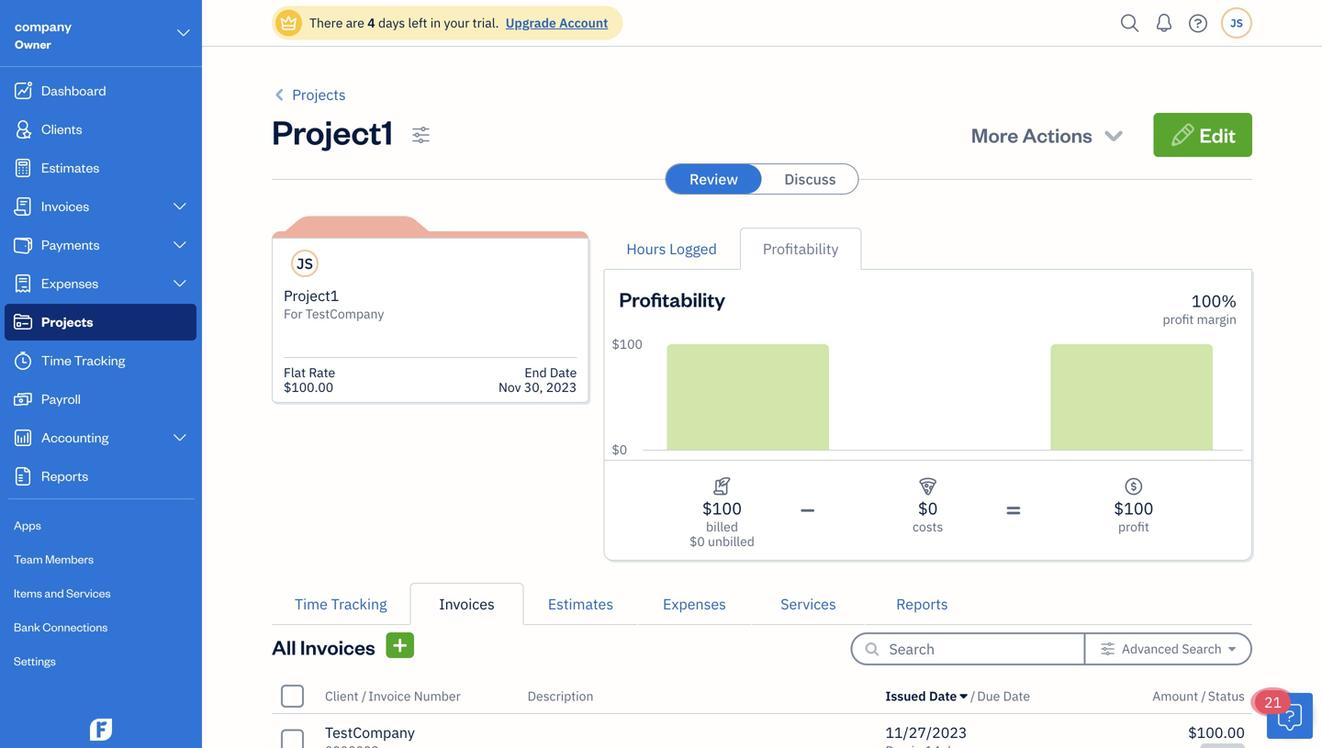 Task type: locate. For each thing, give the bounding box(es) containing it.
0 vertical spatial invoices link
[[5, 188, 197, 225]]

0 vertical spatial invoices
[[41, 197, 89, 215]]

settings for this project image
[[412, 124, 431, 146]]

testcompany
[[306, 305, 384, 322], [325, 723, 415, 743]]

expenses down the unbilled
[[663, 595, 727, 614]]

reports down accounting
[[41, 467, 88, 485]]

2 horizontal spatial invoices
[[439, 595, 495, 614]]

time tracking link up all invoices
[[272, 583, 410, 626]]

/ for amount
[[1202, 688, 1207, 705]]

0 horizontal spatial reports
[[41, 467, 88, 485]]

expense image
[[12, 275, 34, 293]]

number
[[414, 688, 461, 705]]

$100 for $100 billed $0 unbilled
[[703, 498, 742, 520]]

1 horizontal spatial services
[[781, 595, 837, 614]]

chevron large down image
[[175, 22, 192, 44], [171, 199, 188, 214], [171, 238, 188, 253], [171, 277, 188, 291]]

js inside dropdown button
[[1231, 16, 1244, 30]]

freshbooks image
[[86, 719, 116, 741]]

1 vertical spatial js
[[297, 254, 313, 273]]

settings image
[[1101, 642, 1116, 657]]

1 vertical spatial time
[[295, 595, 328, 614]]

chevron large down image for invoices
[[171, 199, 188, 214]]

time tracking down projects 'link'
[[41, 351, 125, 369]]

1 horizontal spatial expenses link
[[638, 583, 752, 626]]

edit link
[[1154, 113, 1253, 157]]

0 horizontal spatial projects
[[41, 313, 93, 330]]

$100 inside $100 billed $0 unbilled
[[703, 498, 742, 520]]

1 vertical spatial expenses link
[[638, 583, 752, 626]]

description link
[[528, 688, 594, 705]]

/ left status link
[[1202, 688, 1207, 705]]

0 vertical spatial projects
[[292, 85, 346, 104]]

0 horizontal spatial estimates
[[41, 158, 100, 176]]

testcompany down 'invoice' at the left bottom of page
[[325, 723, 415, 743]]

0 vertical spatial reports link
[[5, 458, 197, 495]]

0 vertical spatial estimates link
[[5, 150, 197, 186]]

date for end date nov 30, 2023
[[550, 364, 577, 381]]

1 horizontal spatial projects
[[292, 85, 346, 104]]

1 horizontal spatial /
[[971, 688, 976, 705]]

hours logged button
[[627, 238, 717, 260]]

services link
[[752, 583, 866, 626]]

costs
[[913, 519, 944, 536]]

apps link
[[5, 510, 197, 542]]

accounting link
[[5, 420, 197, 457]]

Search text field
[[890, 635, 1055, 664]]

2 vertical spatial $0
[[690, 533, 705, 550]]

review link
[[666, 164, 762, 194]]

profit inside $100 profit
[[1119, 519, 1150, 536]]

js
[[1231, 16, 1244, 30], [297, 254, 313, 273]]

time tracking link up payroll link
[[5, 343, 197, 379]]

1 horizontal spatial $0
[[690, 533, 705, 550]]

0 horizontal spatial $100.00
[[284, 379, 334, 396]]

estimates link for services link
[[524, 583, 638, 626]]

date right end
[[550, 364, 577, 381]]

caretdown image
[[961, 689, 968, 704]]

js up project1 for testcompany
[[297, 254, 313, 273]]

0 vertical spatial time
[[41, 351, 71, 369]]

review
[[690, 169, 739, 189]]

edit
[[1200, 122, 1237, 148]]

money image
[[12, 390, 34, 409]]

expenses inside main 'element'
[[41, 274, 99, 292]]

reports up search text field at the right
[[897, 595, 949, 614]]

0 vertical spatial $100.00
[[284, 379, 334, 396]]

payroll link
[[5, 381, 197, 418]]

1 vertical spatial estimates
[[548, 595, 614, 614]]

0 horizontal spatial date
[[550, 364, 577, 381]]

invoice
[[369, 688, 411, 705]]

1 vertical spatial profitability
[[619, 286, 726, 312]]

0 horizontal spatial time tracking
[[41, 351, 125, 369]]

advanced search
[[1123, 641, 1222, 658]]

chevrondown image
[[1102, 122, 1127, 148]]

2 horizontal spatial date
[[1004, 688, 1031, 705]]

0 vertical spatial time tracking link
[[5, 343, 197, 379]]

settings link
[[5, 646, 197, 678]]

projects right project image
[[41, 313, 93, 330]]

1 vertical spatial project1
[[284, 286, 339, 305]]

profitability
[[763, 239, 839, 259], [619, 286, 726, 312]]

profitability down hours logged
[[619, 286, 726, 312]]

1 horizontal spatial $100.00
[[1189, 723, 1246, 743]]

project1 inside project1 for testcompany
[[284, 286, 339, 305]]

date
[[550, 364, 577, 381], [930, 688, 958, 705], [1004, 688, 1031, 705]]

reports
[[41, 467, 88, 485], [897, 595, 949, 614]]

$100 for $100 profit
[[1115, 498, 1154, 520]]

expenses down payments
[[41, 274, 99, 292]]

time tracking up all invoices
[[295, 595, 387, 614]]

dashboard
[[41, 81, 106, 99]]

/ right client
[[362, 688, 367, 705]]

1 horizontal spatial reports
[[897, 595, 949, 614]]

tracking down projects 'link'
[[74, 351, 125, 369]]

projects inside button
[[292, 85, 346, 104]]

%
[[1222, 290, 1237, 312]]

1 horizontal spatial estimates link
[[524, 583, 638, 626]]

time tracking
[[41, 351, 125, 369], [295, 595, 387, 614]]

1 vertical spatial reports link
[[866, 583, 980, 626]]

tracking up all invoices
[[331, 595, 387, 614]]

0 vertical spatial $0
[[612, 441, 628, 458]]

$100 for $100
[[612, 336, 643, 353]]

$100.00 down for
[[284, 379, 334, 396]]

actions
[[1023, 122, 1093, 148]]

logged
[[670, 239, 717, 259]]

$0 for $0 costs
[[919, 498, 938, 520]]

1 horizontal spatial profitability
[[763, 239, 839, 259]]

invoices image
[[713, 476, 732, 498]]

$0 for $0
[[612, 441, 628, 458]]

1 vertical spatial invoices
[[439, 595, 495, 614]]

0 horizontal spatial profit
[[1119, 519, 1150, 536]]

1 horizontal spatial $100
[[703, 498, 742, 520]]

estimates link for 'payments' link
[[5, 150, 197, 186]]

1 vertical spatial projects
[[41, 313, 93, 330]]

0 horizontal spatial estimates link
[[5, 150, 197, 186]]

amount
[[1153, 688, 1199, 705]]

chart image
[[12, 429, 34, 447]]

1 horizontal spatial profit
[[1164, 311, 1195, 328]]

date left caretdown icon at right bottom
[[930, 688, 958, 705]]

projects inside 'link'
[[41, 313, 93, 330]]

$0 inside $0 costs
[[919, 498, 938, 520]]

team members
[[14, 552, 94, 567]]

1 / from the left
[[362, 688, 367, 705]]

0 vertical spatial expenses
[[41, 274, 99, 292]]

projects button
[[272, 84, 346, 106]]

date right due in the bottom right of the page
[[1004, 688, 1031, 705]]

1 horizontal spatial time tracking link
[[272, 583, 410, 626]]

0 vertical spatial js
[[1231, 16, 1244, 30]]

bank connections
[[14, 620, 108, 635]]

project image
[[12, 313, 34, 332]]

team members link
[[5, 544, 197, 576]]

reports link down accounting 'link'
[[5, 458, 197, 495]]

/
[[362, 688, 367, 705], [971, 688, 976, 705], [1202, 688, 1207, 705]]

0 horizontal spatial $0
[[612, 441, 628, 458]]

testcompany right for
[[306, 305, 384, 322]]

items and services
[[14, 586, 111, 601]]

expenses
[[41, 274, 99, 292], [663, 595, 727, 614]]

rate
[[309, 364, 335, 381]]

invoice image
[[12, 198, 34, 216]]

time tracking link
[[5, 343, 197, 379], [272, 583, 410, 626]]

1 vertical spatial estimates link
[[524, 583, 638, 626]]

0 horizontal spatial /
[[362, 688, 367, 705]]

time up all invoices
[[295, 595, 328, 614]]

0 horizontal spatial invoices
[[41, 197, 89, 215]]

0 vertical spatial reports
[[41, 467, 88, 485]]

testcompany link
[[318, 714, 506, 749]]

invoices
[[41, 197, 89, 215], [439, 595, 495, 614], [300, 634, 375, 661]]

1 vertical spatial tracking
[[331, 595, 387, 614]]

0 vertical spatial profitability
[[763, 239, 839, 259]]

1 vertical spatial $0
[[919, 498, 938, 520]]

accounting
[[41, 429, 109, 446]]

1 horizontal spatial invoices link
[[410, 583, 524, 626]]

time right timer icon
[[41, 351, 71, 369]]

0 horizontal spatial services
[[66, 586, 111, 601]]

0 horizontal spatial invoices link
[[5, 188, 197, 225]]

1 vertical spatial time tracking
[[295, 595, 387, 614]]

estimates
[[41, 158, 100, 176], [548, 595, 614, 614]]

for
[[284, 305, 303, 322]]

1 horizontal spatial invoices
[[300, 634, 375, 661]]

1 vertical spatial profit
[[1119, 519, 1150, 536]]

project1
[[272, 109, 393, 153], [284, 286, 339, 305]]

project1 for testcompany
[[284, 286, 384, 322]]

projects
[[292, 85, 346, 104], [41, 313, 93, 330]]

$100 profit
[[1115, 498, 1154, 536]]

profitability down the discuss
[[763, 239, 839, 259]]

flat
[[284, 364, 306, 381]]

0 vertical spatial profit
[[1164, 311, 1195, 328]]

project1 down projects button
[[272, 109, 393, 153]]

0 horizontal spatial js
[[297, 254, 313, 273]]

1 horizontal spatial js
[[1231, 16, 1244, 30]]

0 horizontal spatial expenses
[[41, 274, 99, 292]]

js right the go to help image
[[1231, 16, 1244, 30]]

there are 4 days left in your trial. upgrade account
[[310, 14, 609, 31]]

0 vertical spatial testcompany
[[306, 305, 384, 322]]

1 horizontal spatial expenses
[[663, 595, 727, 614]]

projects right chevronleft icon
[[292, 85, 346, 104]]

all invoices
[[272, 634, 375, 661]]

2 horizontal spatial $100
[[1115, 498, 1154, 520]]

0 horizontal spatial $100
[[612, 336, 643, 353]]

/ right caretdown icon at right bottom
[[971, 688, 976, 705]]

0 vertical spatial project1
[[272, 109, 393, 153]]

more actions
[[972, 122, 1093, 148]]

21
[[1265, 693, 1283, 712]]

services
[[66, 586, 111, 601], [781, 595, 837, 614]]

0 vertical spatial expenses link
[[5, 265, 197, 302]]

1 horizontal spatial time tracking
[[295, 595, 387, 614]]

in
[[431, 14, 441, 31]]

2 horizontal spatial $0
[[919, 498, 938, 520]]

expenses link down 'payments' link
[[5, 265, 197, 302]]

project1 up rate
[[284, 286, 339, 305]]

3 / from the left
[[1202, 688, 1207, 705]]

$100 billed $0 unbilled
[[690, 498, 755, 550]]

0 vertical spatial estimates
[[41, 158, 100, 176]]

0 horizontal spatial time tracking link
[[5, 343, 197, 379]]

1 horizontal spatial reports link
[[866, 583, 980, 626]]

expenses link down the unbilled
[[638, 583, 752, 626]]

chevron large down image
[[171, 431, 188, 446]]

2 vertical spatial invoices
[[300, 634, 375, 661]]

0 horizontal spatial tracking
[[74, 351, 125, 369]]

client image
[[12, 120, 34, 139]]

2 horizontal spatial /
[[1202, 688, 1207, 705]]

connections
[[43, 620, 108, 635]]

reports link up search text field at the right
[[866, 583, 980, 626]]

invoice number link
[[369, 688, 461, 705]]

date inside end date nov 30, 2023
[[550, 364, 577, 381]]

$100.00 down status
[[1189, 723, 1246, 743]]

1 horizontal spatial date
[[930, 688, 958, 705]]

crown image
[[279, 13, 299, 33]]

$0
[[612, 441, 628, 458], [919, 498, 938, 520], [690, 533, 705, 550]]

1 vertical spatial time tracking link
[[272, 583, 410, 626]]

0 horizontal spatial profitability
[[619, 286, 726, 312]]

0 vertical spatial time tracking
[[41, 351, 125, 369]]

status link
[[1209, 688, 1246, 705]]

0 vertical spatial tracking
[[74, 351, 125, 369]]

1 horizontal spatial tracking
[[331, 595, 387, 614]]

0 horizontal spatial time
[[41, 351, 71, 369]]

reports inside main 'element'
[[41, 467, 88, 485]]

profit down dollarsigncircle image
[[1119, 519, 1150, 536]]

0 horizontal spatial reports link
[[5, 458, 197, 495]]

time
[[41, 351, 71, 369], [295, 595, 328, 614]]

date for due date
[[1004, 688, 1031, 705]]

invoices link
[[5, 188, 197, 225], [410, 583, 524, 626]]

team
[[14, 552, 43, 567]]

profit left "margin"
[[1164, 311, 1195, 328]]



Task type: describe. For each thing, give the bounding box(es) containing it.
1 horizontal spatial time
[[295, 595, 328, 614]]

company
[[15, 17, 72, 34]]

more actions button
[[955, 113, 1144, 157]]

amount / status
[[1153, 688, 1246, 705]]

report image
[[12, 468, 34, 486]]

search
[[1183, 641, 1222, 658]]

discuss
[[785, 169, 837, 189]]

2023
[[546, 379, 577, 396]]

add invoice image
[[392, 635, 409, 657]]

nov
[[499, 379, 521, 396]]

company owner
[[15, 17, 72, 51]]

left
[[408, 14, 428, 31]]

members
[[45, 552, 94, 567]]

profit inside 100 % profit margin
[[1164, 311, 1195, 328]]

11/27/2023 link
[[879, 714, 1067, 749]]

main element
[[0, 0, 248, 749]]

all
[[272, 634, 296, 661]]

discuss link
[[763, 164, 858, 194]]

due date
[[978, 688, 1031, 705]]

hours logged
[[627, 239, 717, 259]]

services inside "link"
[[66, 586, 111, 601]]

21 button
[[1256, 691, 1314, 740]]

dashboard link
[[5, 73, 197, 109]]

and
[[44, 586, 64, 601]]

testcompany inside project1 for testcompany
[[306, 305, 384, 322]]

status
[[1209, 688, 1246, 705]]

client / invoice number
[[325, 688, 461, 705]]

upgrade
[[506, 14, 557, 31]]

owner
[[15, 36, 51, 51]]

billed
[[706, 519, 739, 536]]

0 horizontal spatial expenses link
[[5, 265, 197, 302]]

time tracking inside main 'element'
[[41, 351, 125, 369]]

1 vertical spatial $100.00
[[1189, 723, 1246, 743]]

dollarsigncircle image
[[1125, 476, 1144, 498]]

caretdown image
[[1229, 642, 1237, 657]]

your
[[444, 14, 470, 31]]

payroll
[[41, 390, 81, 407]]

trial.
[[473, 14, 499, 31]]

notifications image
[[1150, 5, 1180, 41]]

projects link
[[5, 304, 197, 341]]

description
[[528, 688, 594, 705]]

profitability button
[[763, 238, 839, 260]]

apps
[[14, 518, 41, 533]]

$0 costs
[[913, 498, 944, 536]]

flat rate $100.00
[[284, 364, 335, 396]]

amount link
[[1153, 688, 1202, 705]]

margin
[[1198, 311, 1237, 328]]

1 vertical spatial reports
[[897, 595, 949, 614]]

100
[[1192, 290, 1222, 312]]

items and services link
[[5, 578, 197, 610]]

search image
[[1116, 10, 1146, 37]]

resource center badge image
[[1268, 694, 1314, 740]]

payments link
[[5, 227, 197, 264]]

1 horizontal spatial estimates
[[548, 595, 614, 614]]

1 vertical spatial expenses
[[663, 595, 727, 614]]

bank connections link
[[5, 612, 197, 644]]

chevronleft image
[[272, 84, 289, 106]]

$100.00 inside flat rate $100.00
[[284, 379, 334, 396]]

unbilled
[[708, 533, 755, 550]]

payment image
[[12, 236, 34, 254]]

payments
[[41, 236, 100, 253]]

30,
[[524, 379, 543, 396]]

project1 for project1 for testcompany
[[284, 286, 339, 305]]

there
[[310, 14, 343, 31]]

chevron large down image for payments
[[171, 238, 188, 253]]

11/27/2023
[[886, 723, 968, 743]]

end date nov 30, 2023
[[499, 364, 577, 396]]

due date link
[[978, 688, 1031, 705]]

pencil image
[[1171, 122, 1196, 148]]

clients
[[41, 120, 82, 137]]

1 vertical spatial testcompany
[[325, 723, 415, 743]]

hours
[[627, 239, 666, 259]]

settings
[[14, 654, 56, 669]]

bank
[[14, 620, 40, 635]]

estimates inside main 'element'
[[41, 158, 100, 176]]

invoices inside main 'element'
[[41, 197, 89, 215]]

advanced search button
[[1086, 635, 1251, 664]]

upgrade account link
[[502, 14, 609, 31]]

time inside main 'element'
[[41, 351, 71, 369]]

go to help image
[[1184, 10, 1214, 37]]

100 % profit margin
[[1164, 290, 1237, 328]]

client link
[[325, 688, 362, 705]]

more
[[972, 122, 1019, 148]]

clients link
[[5, 111, 197, 148]]

client
[[325, 688, 359, 705]]

date for issued date
[[930, 688, 958, 705]]

items
[[14, 586, 42, 601]]

estimate image
[[12, 159, 34, 177]]

issued date link
[[886, 688, 971, 705]]

4
[[368, 14, 375, 31]]

/ for client
[[362, 688, 367, 705]]

tracking inside main 'element'
[[74, 351, 125, 369]]

advanced
[[1123, 641, 1180, 658]]

issued date
[[886, 688, 958, 705]]

$0 inside $100 billed $0 unbilled
[[690, 533, 705, 550]]

2 / from the left
[[971, 688, 976, 705]]

timer image
[[12, 352, 34, 370]]

are
[[346, 14, 365, 31]]

dashboard image
[[12, 82, 34, 100]]

due
[[978, 688, 1001, 705]]

chevron large down image for expenses
[[171, 277, 188, 291]]

expenses image
[[919, 476, 938, 498]]

account
[[560, 14, 609, 31]]

$100.00 link
[[1074, 722, 1246, 749]]

project1 for project1
[[272, 109, 393, 153]]

days
[[378, 14, 405, 31]]

1 vertical spatial invoices link
[[410, 583, 524, 626]]



Task type: vqa. For each thing, say whether or not it's contained in the screenshot.
Time Tracking Settings
no



